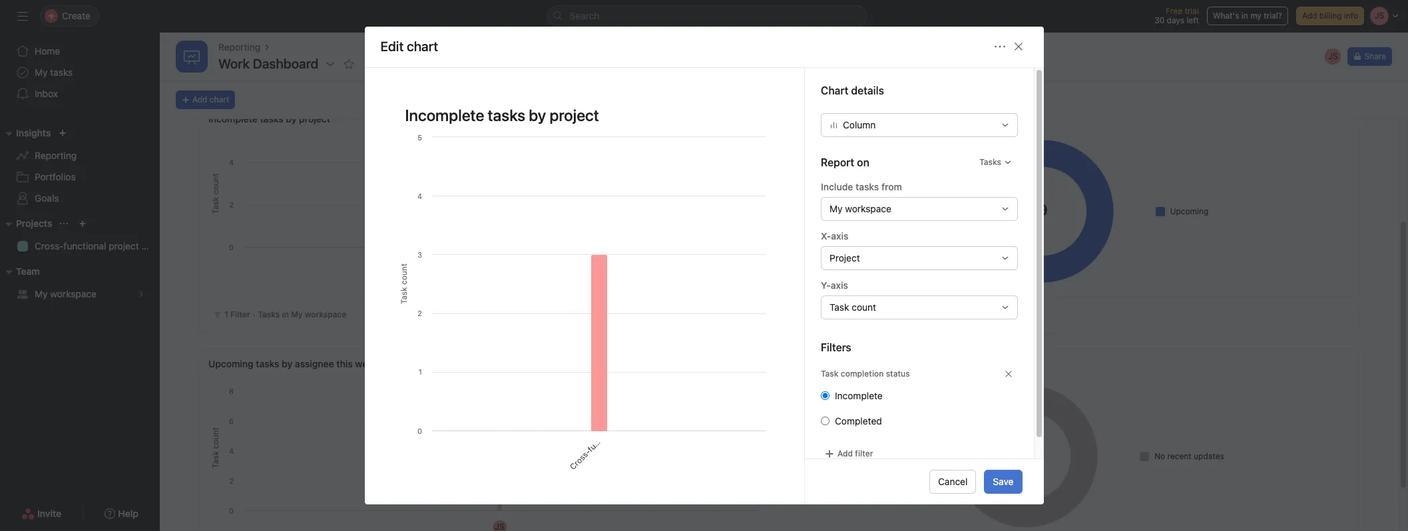 Task type: locate. For each thing, give the bounding box(es) containing it.
trial
[[1185, 6, 1199, 16]]

by left assignee
[[282, 358, 292, 370]]

0 vertical spatial upcoming
[[1170, 206, 1209, 216]]

tasks in my workspace
[[258, 310, 346, 320], [845, 310, 934, 320]]

tasks left assignee
[[256, 358, 279, 370]]

tasks
[[50, 67, 73, 78], [260, 113, 283, 125], [855, 181, 879, 192], [256, 358, 279, 370]]

add billing info
[[1302, 11, 1358, 21]]

add inside dropdown button
[[837, 449, 853, 459]]

projects down filters
[[796, 358, 832, 370]]

add for add filter
[[837, 449, 853, 459]]

add filter
[[837, 449, 873, 459]]

Incomplete tasks by project text field
[[396, 100, 772, 130]]

tasks left from
[[855, 181, 879, 192]]

tasks
[[796, 113, 821, 125], [979, 157, 1001, 167], [258, 310, 280, 320], [845, 310, 867, 320]]

my workspace inside dropdown button
[[829, 203, 891, 214]]

1 axis from the top
[[831, 230, 848, 242]]

add inside "button"
[[192, 95, 207, 105]]

reporting up work dashboard
[[218, 41, 260, 53]]

workspace down include tasks from
[[845, 203, 891, 214]]

2 1 filter from the left
[[812, 310, 837, 320]]

task completion status
[[821, 369, 910, 379]]

1 horizontal spatial upcoming
[[1170, 206, 1209, 216]]

cross-functional project plan
[[35, 240, 160, 252]]

my workspace link
[[8, 284, 152, 305]]

my workspace
[[829, 203, 891, 214], [35, 288, 96, 300]]

include
[[821, 181, 853, 192]]

axis for y-
[[830, 280, 848, 291]]

insights button
[[0, 125, 51, 141]]

1 horizontal spatial 1 filter
[[812, 310, 837, 320]]

by project
[[286, 113, 330, 125]]

workspace inside teams element
[[50, 288, 96, 300]]

0 horizontal spatial reporting
[[35, 150, 77, 161]]

1 vertical spatial axis
[[830, 280, 848, 291]]

what's in my trial? button
[[1207, 7, 1288, 25]]

Incomplete radio
[[821, 391, 829, 400]]

tasks for incomplete
[[260, 113, 283, 125]]

0 vertical spatial task
[[829, 302, 849, 313]]

1 for tasks
[[812, 310, 815, 320]]

1 filter for incomplete
[[224, 310, 250, 320]]

1 vertical spatial upcoming
[[208, 358, 253, 370]]

my up inbox
[[35, 67, 48, 78]]

1 tasks in my workspace from the left
[[258, 310, 346, 320]]

search
[[570, 10, 600, 21]]

1 vertical spatial my workspace
[[35, 288, 96, 300]]

completion down chart details
[[836, 113, 885, 125]]

teams element
[[0, 260, 160, 308]]

1 horizontal spatial by
[[823, 113, 834, 125]]

0 horizontal spatial projects
[[16, 218, 52, 229]]

1 filter from the left
[[230, 310, 250, 320]]

2 axis from the top
[[830, 280, 848, 291]]

2 horizontal spatial in
[[1242, 11, 1248, 21]]

add left 'billing'
[[1302, 11, 1317, 21]]

close image
[[1013, 42, 1024, 52]]

invite button
[[13, 502, 70, 526]]

axis up the project
[[831, 230, 848, 242]]

1 horizontal spatial incomplete
[[835, 390, 882, 401]]

workspace down cross-functional project plan link
[[50, 288, 96, 300]]

1 1 filter from the left
[[224, 310, 250, 320]]

my tasks link
[[8, 62, 152, 83]]

add left chart at the left top of page
[[192, 95, 207, 105]]

tasks left "by project"
[[260, 113, 283, 125]]

count
[[851, 302, 876, 313]]

2 filter from the left
[[818, 310, 837, 320]]

0 vertical spatial axis
[[831, 230, 848, 242]]

goals link
[[8, 188, 152, 209]]

workspace
[[845, 203, 891, 214], [50, 288, 96, 300], [305, 310, 346, 320], [892, 310, 934, 320]]

project
[[109, 240, 139, 252]]

upcoming for upcoming
[[1170, 206, 1209, 216]]

reporting link up work dashboard
[[218, 40, 260, 55]]

projects
[[16, 218, 52, 229], [796, 358, 832, 370]]

by for projects
[[834, 358, 845, 370]]

edit chart
[[380, 39, 438, 54]]

completion
[[836, 113, 885, 125], [840, 369, 883, 379]]

workspace up assignee
[[305, 310, 346, 320]]

1 horizontal spatial reporting link
[[218, 40, 260, 55]]

1 vertical spatial projects
[[796, 358, 832, 370]]

projects inside dropdown button
[[16, 218, 52, 229]]

in inside button
[[1242, 11, 1248, 21]]

this week
[[336, 358, 378, 370]]

0 horizontal spatial tasks in my workspace
[[258, 310, 346, 320]]

my down "include"
[[829, 203, 842, 214]]

add for add chart
[[192, 95, 207, 105]]

share button
[[1348, 47, 1392, 66]]

add billing info button
[[1296, 7, 1364, 25]]

show options image
[[325, 59, 336, 69]]

status
[[888, 113, 915, 125], [886, 369, 910, 379]]

projects for projects by project status
[[796, 358, 832, 370]]

my workspace button
[[821, 197, 1018, 221]]

workspace right count
[[892, 310, 934, 320]]

add left filter
[[837, 449, 853, 459]]

reporting link
[[218, 40, 260, 55], [8, 145, 152, 166]]

1 1 from the left
[[224, 310, 228, 320]]

1 horizontal spatial my workspace
[[829, 203, 891, 214]]

0 horizontal spatial filter
[[230, 310, 250, 320]]

chart
[[210, 95, 229, 105]]

filter for incomplete
[[230, 310, 250, 320]]

add for add billing info
[[1302, 11, 1317, 21]]

x-axis
[[821, 230, 848, 242]]

in for incomplete tasks by project
[[282, 310, 289, 320]]

functional
[[63, 240, 106, 252]]

home
[[35, 45, 60, 57]]

filters
[[821, 341, 851, 353]]

reporting up portfolios
[[35, 150, 77, 161]]

add inside button
[[1302, 11, 1317, 21]]

1 vertical spatial reporting
[[35, 150, 77, 161]]

0 horizontal spatial in
[[282, 310, 289, 320]]

0 horizontal spatial incomplete
[[208, 113, 258, 125]]

axis up task count
[[830, 280, 848, 291]]

incomplete down chart at the left top of page
[[208, 113, 258, 125]]

0 horizontal spatial reporting link
[[8, 145, 152, 166]]

2 horizontal spatial by
[[834, 358, 845, 370]]

free trial 30 days left
[[1155, 6, 1199, 25]]

task for task completion status
[[821, 369, 838, 379]]

1 filter for tasks
[[812, 310, 837, 320]]

reporting link inside the insights element
[[8, 145, 152, 166]]

by for tasks
[[823, 113, 834, 125]]

my workspace down include tasks from
[[829, 203, 891, 214]]

incomplete
[[208, 113, 258, 125], [835, 390, 882, 401]]

my workspace down team in the left of the page
[[35, 288, 96, 300]]

my down team in the left of the page
[[35, 288, 48, 300]]

1 vertical spatial task
[[821, 369, 838, 379]]

task up incomplete option
[[821, 369, 838, 379]]

0 vertical spatial my workspace
[[829, 203, 891, 214]]

projects for projects
[[16, 218, 52, 229]]

updates
[[1194, 451, 1224, 461]]

task inside dropdown button
[[829, 302, 849, 313]]

js
[[1328, 51, 1338, 61]]

0 vertical spatial add
[[1302, 11, 1317, 21]]

trial?
[[1264, 11, 1282, 21]]

no recent updates
[[1155, 451, 1224, 461]]

projects up cross-
[[16, 218, 52, 229]]

tasks down home
[[50, 67, 73, 78]]

1
[[224, 310, 228, 320], [812, 310, 815, 320]]

0 horizontal spatial 1 filter
[[224, 310, 250, 320]]

task count button
[[821, 296, 1018, 320]]

0 vertical spatial reporting
[[218, 41, 260, 53]]

1 vertical spatial reporting link
[[8, 145, 152, 166]]

by left column
[[823, 113, 834, 125]]

tasks in my workspace for completion
[[845, 310, 934, 320]]

task down y-axis
[[829, 302, 849, 313]]

cross-
[[35, 240, 63, 252]]

column button
[[821, 113, 1018, 137]]

axis
[[831, 230, 848, 242], [830, 280, 848, 291]]

in
[[1242, 11, 1248, 21], [282, 310, 289, 320], [869, 310, 876, 320]]

0 horizontal spatial my workspace
[[35, 288, 96, 300]]

completion down filters
[[840, 369, 883, 379]]

reporting
[[218, 41, 260, 53], [35, 150, 77, 161]]

by down filters
[[834, 358, 845, 370]]

projects button
[[0, 216, 52, 232]]

column
[[843, 119, 875, 130]]

1 horizontal spatial in
[[869, 310, 876, 320]]

1 vertical spatial add
[[192, 95, 207, 105]]

completed
[[835, 415, 882, 427]]

1 horizontal spatial 1
[[812, 310, 815, 320]]

incomplete down the task completion status
[[835, 390, 882, 401]]

task
[[829, 302, 849, 313], [821, 369, 838, 379]]

2 vertical spatial add
[[837, 449, 853, 459]]

js button
[[1324, 47, 1343, 66]]

my
[[1250, 11, 1262, 21]]

0 vertical spatial projects
[[16, 218, 52, 229]]

add
[[1302, 11, 1317, 21], [192, 95, 207, 105], [837, 449, 853, 459]]

my
[[35, 67, 48, 78], [829, 203, 842, 214], [35, 288, 48, 300], [291, 310, 303, 320], [878, 310, 890, 320]]

tasks in my workspace up upcoming tasks by assignee this week
[[258, 310, 346, 320]]

upcoming for upcoming tasks by assignee this week
[[208, 358, 253, 370]]

1 horizontal spatial add
[[837, 449, 853, 459]]

0 horizontal spatial add
[[192, 95, 207, 105]]

1 vertical spatial incomplete
[[835, 390, 882, 401]]

tasks in my workspace up project status
[[845, 310, 934, 320]]

2 1 from the left
[[812, 310, 815, 320]]

insights
[[16, 127, 51, 138]]

1 horizontal spatial filter
[[818, 310, 837, 320]]

2 tasks in my workspace from the left
[[845, 310, 934, 320]]

0 vertical spatial incomplete
[[208, 113, 258, 125]]

report image
[[184, 49, 200, 65]]

add chart button
[[176, 91, 235, 109]]

0 horizontal spatial upcoming
[[208, 358, 253, 370]]

reporting link up portfolios
[[8, 145, 152, 166]]

cancel
[[938, 476, 968, 487]]

1 horizontal spatial tasks in my workspace
[[845, 310, 934, 320]]

1 filter
[[224, 310, 250, 320], [812, 310, 837, 320]]

0 vertical spatial completion
[[836, 113, 885, 125]]

upcoming
[[1170, 206, 1209, 216], [208, 358, 253, 370]]

0 vertical spatial reporting link
[[218, 40, 260, 55]]

0 horizontal spatial 1
[[224, 310, 228, 320]]

tasks inside global element
[[50, 67, 73, 78]]

2 horizontal spatial add
[[1302, 11, 1317, 21]]

1 horizontal spatial projects
[[796, 358, 832, 370]]

cancel button
[[929, 470, 976, 494]]



Task type: describe. For each thing, give the bounding box(es) containing it.
filter
[[855, 449, 873, 459]]

my inside dropdown button
[[829, 203, 842, 214]]

recent
[[1167, 451, 1192, 461]]

0 horizontal spatial by
[[282, 358, 292, 370]]

tasks button
[[973, 153, 1018, 172]]

my workspace inside teams element
[[35, 288, 96, 300]]

this month
[[918, 113, 965, 125]]

insights element
[[0, 121, 160, 212]]

incomplete for incomplete
[[835, 390, 882, 401]]

axis for x-
[[831, 230, 848, 242]]

y-
[[821, 280, 830, 291]]

search button
[[547, 5, 867, 27]]

add to starred image
[[344, 59, 354, 69]]

search list box
[[547, 5, 867, 27]]

free
[[1166, 6, 1182, 16]]

tasks in my workspace for by project
[[258, 310, 346, 320]]

portfolios
[[35, 171, 76, 182]]

include tasks from
[[821, 181, 902, 192]]

team
[[16, 266, 40, 277]]

save button
[[984, 470, 1022, 494]]

plan
[[141, 240, 160, 252]]

share
[[1364, 51, 1386, 61]]

task count
[[829, 302, 876, 313]]

project button
[[821, 246, 1018, 270]]

what's
[[1213, 11, 1239, 21]]

my tasks
[[35, 67, 73, 78]]

chart details
[[821, 84, 884, 96]]

more actions image
[[994, 42, 1005, 52]]

what's in my trial?
[[1213, 11, 1282, 21]]

project status
[[847, 358, 908, 370]]

my inside teams element
[[35, 288, 48, 300]]

add filter button
[[821, 445, 876, 463]]

tasks for include
[[855, 181, 879, 192]]

in for tasks by completion status this month
[[869, 310, 876, 320]]

project
[[829, 252, 860, 264]]

y-axis
[[821, 280, 848, 291]]

incomplete tasks by project
[[208, 113, 330, 125]]

Completed radio
[[821, 417, 829, 425]]

assignee
[[295, 358, 334, 370]]

invite
[[37, 508, 61, 519]]

upcoming tasks by assignee this week
[[208, 358, 378, 370]]

1 vertical spatial status
[[886, 369, 910, 379]]

info
[[1344, 11, 1358, 21]]

1 for incomplete
[[224, 310, 228, 320]]

tasks by completion status this month
[[796, 113, 965, 125]]

a button to remove the filter image
[[1004, 370, 1012, 378]]

from
[[881, 181, 902, 192]]

goals
[[35, 192, 59, 204]]

work dashboard
[[218, 56, 318, 71]]

inbox
[[35, 88, 58, 99]]

tasks inside tasks dropdown button
[[979, 157, 1001, 167]]

30
[[1155, 15, 1165, 25]]

workspace inside dropdown button
[[845, 203, 891, 214]]

my inside global element
[[35, 67, 48, 78]]

add chart
[[192, 95, 229, 105]]

left
[[1187, 15, 1199, 25]]

global element
[[0, 33, 160, 113]]

my right count
[[878, 310, 890, 320]]

team button
[[0, 264, 40, 280]]

inbox link
[[8, 83, 152, 105]]

no
[[1155, 451, 1165, 461]]

tasks for my
[[50, 67, 73, 78]]

1 vertical spatial completion
[[840, 369, 883, 379]]

tasks for upcoming
[[256, 358, 279, 370]]

hide sidebar image
[[17, 11, 28, 21]]

reporting inside "link"
[[35, 150, 77, 161]]

portfolios link
[[8, 166, 152, 188]]

days
[[1167, 15, 1184, 25]]

x-
[[821, 230, 831, 242]]

my up upcoming tasks by assignee this week
[[291, 310, 303, 320]]

report on
[[821, 156, 869, 168]]

task for task count
[[829, 302, 849, 313]]

0 vertical spatial status
[[888, 113, 915, 125]]

projects by project status
[[796, 358, 908, 370]]

projects element
[[0, 212, 160, 260]]

1 horizontal spatial reporting
[[218, 41, 260, 53]]

incomplete for incomplete tasks by project
[[208, 113, 258, 125]]

home link
[[8, 41, 152, 62]]

save
[[993, 476, 1014, 487]]

filter for tasks
[[818, 310, 837, 320]]

cross-functional project plan link
[[8, 236, 160, 257]]

billing
[[1319, 11, 1342, 21]]



Task type: vqa. For each thing, say whether or not it's contained in the screenshot.
Starred ELEMENT
no



